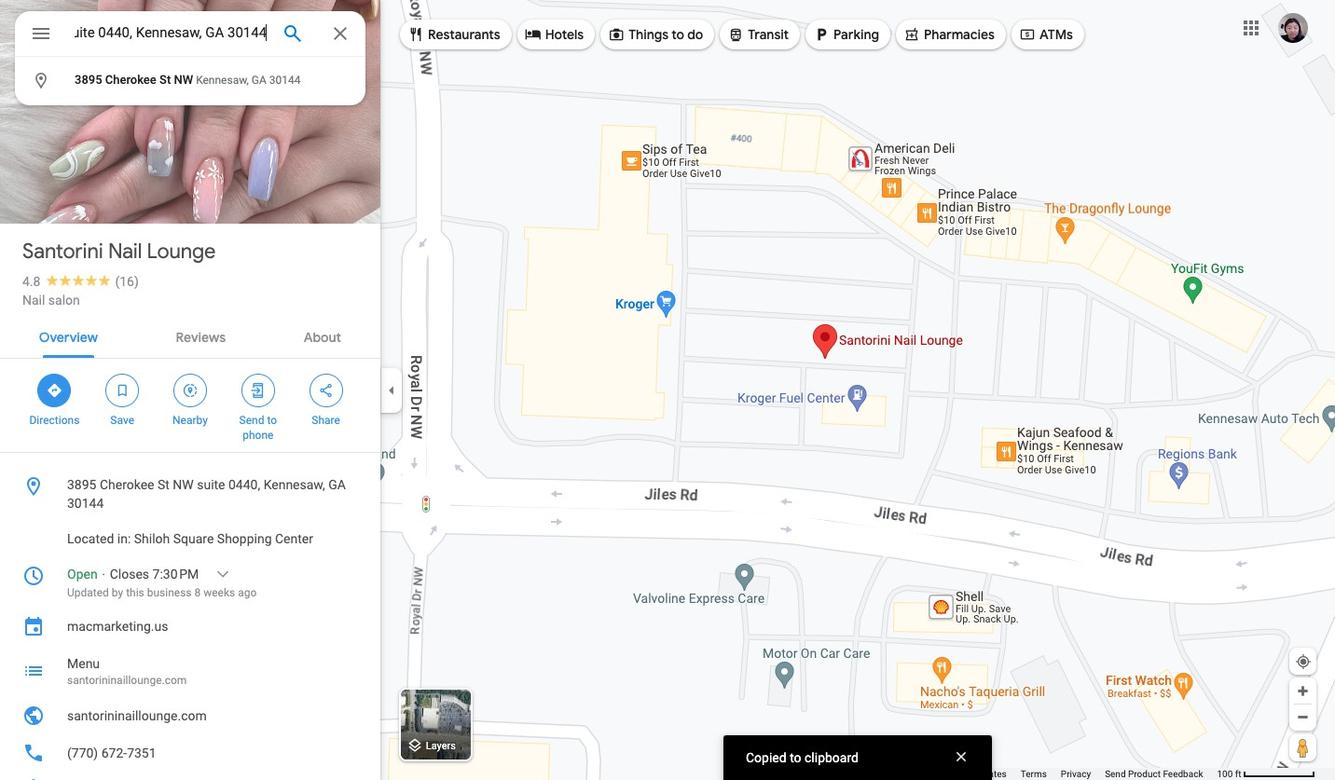 Task type: vqa. For each thing, say whether or not it's contained in the screenshot.


Task type: locate. For each thing, give the bounding box(es) containing it.
0 horizontal spatial nail
[[22, 293, 45, 308]]

None search field
[[15, 11, 366, 105]]

2 horizontal spatial to
[[790, 751, 801, 766]]

tab list containing overview
[[0, 313, 380, 358]]

shiloh
[[134, 531, 170, 546]]

100
[[1217, 769, 1233, 780]]

Search Google Maps field
[[15, 11, 366, 56]]

united
[[951, 769, 978, 780]]

nw inside the "3895 cherokee st nw suite 0440, kennesaw, ga 30144"
[[173, 477, 194, 492]]

cherokee
[[105, 73, 156, 87], [100, 477, 154, 492]]

united states
[[951, 769, 1007, 780]]

1 vertical spatial 3895
[[67, 477, 96, 492]]

1 horizontal spatial 30144
[[269, 74, 301, 87]]

terms button
[[1021, 768, 1047, 780]]

send for send to phone
[[239, 414, 264, 427]]

0 vertical spatial nail
[[108, 239, 142, 265]]

3895 cherokee st nw suite 0440, kennesaw, ga 30144
[[67, 477, 346, 511]]

0 vertical spatial send
[[239, 414, 264, 427]]

directions
[[29, 414, 80, 427]]

about button
[[289, 313, 356, 358]]

to inside  things to do
[[672, 26, 684, 43]]

santorininaillounge.com
[[67, 674, 187, 687], [67, 709, 207, 724]]

to up the phone
[[267, 414, 277, 427]]

0 vertical spatial ga
[[252, 74, 267, 87]]

3895 for 3895 cherokee st nw kennesaw , ga 30144
[[75, 73, 102, 87]]

kennesaw,
[[264, 477, 325, 492]]

1 santorininaillounge.com from the top
[[67, 674, 187, 687]]

st for suite
[[158, 477, 170, 492]]

copied to clipboard
[[746, 751, 859, 766]]

footer
[[865, 768, 1217, 780]]

nw left suite on the bottom of the page
[[173, 477, 194, 492]]

0 vertical spatial to
[[672, 26, 684, 43]]

1 vertical spatial to
[[267, 414, 277, 427]]

3895 up located
[[67, 477, 96, 492]]

footer containing united states
[[865, 768, 1217, 780]]

0440,
[[228, 477, 260, 492]]

30144
[[269, 74, 301, 87], [67, 496, 104, 511]]

to for send to phone
[[267, 414, 277, 427]]

None field
[[75, 21, 267, 44]]

nail inside button
[[22, 293, 45, 308]]

st
[[159, 73, 171, 87], [158, 477, 170, 492]]

0 horizontal spatial 30144
[[67, 496, 104, 511]]

send left product
[[1105, 769, 1126, 780]]

zoom out image
[[1296, 711, 1310, 725]]

santorininaillounge.com link
[[0, 697, 380, 735]]


[[30, 21, 52, 47]]

0 vertical spatial 3895
[[75, 73, 102, 87]]

to inside alert
[[790, 751, 801, 766]]

about
[[304, 329, 341, 346]]


[[813, 24, 830, 45]]

4.8 stars image
[[40, 274, 115, 286]]


[[608, 24, 625, 45]]

30144 right ,
[[269, 74, 301, 87]]

pharmacies
[[924, 26, 995, 43]]

 atms
[[1019, 24, 1073, 45]]

1 vertical spatial nail
[[22, 293, 45, 308]]

30144 up located
[[67, 496, 104, 511]]

30144 inside the "3895 cherokee st nw suite 0440, kennesaw, ga 30144"
[[67, 496, 104, 511]]

send
[[239, 414, 264, 427], [1105, 769, 1126, 780]]

 cell
[[15, 69, 353, 92]]

ga
[[252, 74, 267, 87], [328, 477, 346, 492]]


[[114, 380, 131, 401]]

1 horizontal spatial send
[[1105, 769, 1126, 780]]

santorininaillounge.com down menu
[[67, 674, 187, 687]]

 button
[[15, 11, 67, 60]]

ga right kennesaw,
[[328, 477, 346, 492]]

send up the phone
[[239, 414, 264, 427]]

1 vertical spatial st
[[158, 477, 170, 492]]

3895 inside  cell
[[75, 73, 102, 87]]

1 vertical spatial nw
[[173, 477, 194, 492]]

0 vertical spatial nw
[[174, 73, 193, 87]]

nail up 16 reviews element
[[108, 239, 142, 265]]

to inside 'send to phone'
[[267, 414, 277, 427]]

1 vertical spatial santorininaillounge.com
[[67, 709, 207, 724]]

0 horizontal spatial ga
[[252, 74, 267, 87]]

nw
[[174, 73, 193, 87], [173, 477, 194, 492]]

cherokee inside  cell
[[105, 73, 156, 87]]

3895 right  on the top left
[[75, 73, 102, 87]]

nail salon
[[22, 293, 80, 308]]

to right copied
[[790, 751, 801, 766]]

states
[[980, 769, 1007, 780]]

st left suite on the bottom of the page
[[158, 477, 170, 492]]


[[525, 24, 541, 45]]

cherokee down search google maps field
[[105, 73, 156, 87]]

product
[[1128, 769, 1161, 780]]

to left do
[[672, 26, 684, 43]]

show your location image
[[1295, 654, 1312, 670]]

send product feedback button
[[1105, 768, 1203, 780]]

privacy
[[1061, 769, 1091, 780]]

0 vertical spatial 30144
[[269, 74, 301, 87]]

tab list
[[0, 313, 380, 358]]

nw for suite
[[173, 477, 194, 492]]

2 vertical spatial to
[[790, 751, 801, 766]]

(770)
[[67, 746, 98, 761]]

3895 for 3895 cherokee st nw suite 0440, kennesaw, ga 30144
[[67, 477, 96, 492]]

privacy button
[[1061, 768, 1091, 780]]

cherokee inside the "3895 cherokee st nw suite 0440, kennesaw, ga 30144"
[[100, 477, 154, 492]]

nail
[[108, 239, 142, 265], [22, 293, 45, 308]]

0 horizontal spatial to
[[267, 414, 277, 427]]

0 horizontal spatial send
[[239, 414, 264, 427]]

ga right ,
[[252, 74, 267, 87]]

1 vertical spatial 30144
[[67, 496, 104, 511]]

(770) 672-7351 button
[[0, 735, 380, 772]]

copied
[[746, 751, 787, 766]]


[[46, 380, 63, 401]]

square
[[173, 531, 214, 546]]

7351
[[127, 746, 156, 761]]

st inside  cell
[[159, 73, 171, 87]]

1 vertical spatial ga
[[328, 477, 346, 492]]

send inside 'send to phone'
[[239, 414, 264, 427]]

nw left kennesaw on the left of page
[[174, 73, 193, 87]]

3895 inside the "3895 cherokee st nw suite 0440, kennesaw, ga 30144"
[[67, 477, 96, 492]]

1 horizontal spatial to
[[672, 26, 684, 43]]

2 santorininaillounge.com from the top
[[67, 709, 207, 724]]

santorininaillounge.com up the '7351'
[[67, 709, 207, 724]]

(770) 672-7351
[[67, 746, 156, 761]]


[[182, 380, 199, 401]]


[[1019, 24, 1036, 45]]

zoom in image
[[1296, 684, 1310, 698]]

st down search google maps field
[[159, 73, 171, 87]]

,
[[247, 74, 249, 87]]


[[903, 24, 920, 45]]

nw for kennesaw
[[174, 73, 193, 87]]

reviews
[[176, 329, 226, 346]]


[[407, 24, 424, 45]]

show street view coverage image
[[1290, 734, 1317, 762]]

cherokee up in:
[[100, 477, 154, 492]]

1 vertical spatial send
[[1105, 769, 1126, 780]]

0 vertical spatial st
[[159, 73, 171, 87]]

to for copied to clipboard
[[790, 751, 801, 766]]

st for kennesaw
[[159, 73, 171, 87]]

none search field containing 
[[15, 11, 366, 105]]

menu santorininaillounge.com
[[67, 656, 187, 687]]

overview button
[[24, 313, 113, 358]]

st inside the "3895 cherokee st nw suite 0440, kennesaw, ga 30144"
[[158, 477, 170, 492]]

3895
[[75, 73, 102, 87], [67, 477, 96, 492]]

nw inside  cell
[[174, 73, 193, 87]]

1 horizontal spatial ga
[[328, 477, 346, 492]]


[[728, 24, 744, 45]]

google account: michele murakami  
(michele.murakami@adept.ai) image
[[1278, 13, 1308, 43]]

google maps element
[[0, 0, 1335, 780]]

information for santorini nail lounge region
[[0, 468, 380, 780]]

0 vertical spatial santorininaillounge.com
[[67, 674, 187, 687]]

send inside button
[[1105, 769, 1126, 780]]

to
[[672, 26, 684, 43], [267, 414, 277, 427], [790, 751, 801, 766]]

nail down '4.8'
[[22, 293, 45, 308]]

1 vertical spatial cherokee
[[100, 477, 154, 492]]

30144 inside 3895 cherokee st nw kennesaw , ga 30144
[[269, 74, 301, 87]]

lounge
[[147, 239, 216, 265]]

shopping
[[217, 531, 272, 546]]

0 vertical spatial cherokee
[[105, 73, 156, 87]]

cherokee for 3895 cherokee st nw suite 0440, kennesaw, ga 30144
[[100, 477, 154, 492]]



Task type: describe. For each thing, give the bounding box(es) containing it.
things
[[629, 26, 669, 43]]

feedback
[[1163, 769, 1203, 780]]

672-
[[101, 746, 127, 761]]

nearby
[[173, 414, 208, 427]]

layers
[[426, 741, 456, 753]]

nail salon button
[[22, 291, 80, 310]]

santorini nail lounge
[[22, 239, 216, 265]]

100 ft
[[1217, 769, 1242, 780]]

macmarketing.us
[[67, 619, 168, 634]]

send product feedback
[[1105, 769, 1203, 780]]

macmarketing.us link
[[0, 608, 380, 645]]

ga inside the "3895 cherokee st nw suite 0440, kennesaw, ga 30144"
[[328, 477, 346, 492]]

collapse side panel image
[[381, 380, 402, 400]]

located
[[67, 531, 114, 546]]

none field inside search google maps field
[[75, 21, 267, 44]]

none search field inside google maps element
[[15, 11, 366, 105]]


[[250, 380, 266, 401]]

16 reviews element
[[115, 274, 139, 289]]

overview
[[39, 329, 98, 346]]

menu
[[67, 656, 100, 671]]


[[318, 380, 334, 401]]

located in: shiloh square shopping center button
[[0, 520, 380, 558]]

3895 cherokee st nw suite 0440, kennesaw, ga 30144 button
[[0, 468, 380, 520]]

do
[[687, 26, 703, 43]]

center
[[275, 531, 313, 546]]

ga inside 3895 cherokee st nw kennesaw , ga 30144
[[252, 74, 267, 87]]

restaurants
[[428, 26, 500, 43]]

 transit
[[728, 24, 789, 45]]

4.8
[[22, 274, 40, 289]]

located in: shiloh square shopping center
[[67, 531, 313, 546]]

send for send product feedback
[[1105, 769, 1126, 780]]

1 horizontal spatial nail
[[108, 239, 142, 265]]


[[31, 69, 51, 92]]

santorini
[[22, 239, 103, 265]]

(16)
[[115, 274, 139, 289]]

parking
[[834, 26, 879, 43]]

send to phone
[[239, 414, 277, 442]]

 things to do
[[608, 24, 703, 45]]

100 ft button
[[1217, 769, 1316, 780]]

transit
[[748, 26, 789, 43]]

 restaurants
[[407, 24, 500, 45]]

hotels
[[545, 26, 584, 43]]

atms
[[1040, 26, 1073, 43]]

salon
[[48, 293, 80, 308]]

save
[[110, 414, 134, 427]]

suite
[[197, 477, 225, 492]]

copied to clipboard alert
[[724, 736, 992, 780]]

in:
[[117, 531, 131, 546]]

tab list inside google maps element
[[0, 313, 380, 358]]

reviews button
[[161, 313, 241, 358]]

share
[[312, 414, 340, 427]]

santorini nail lounge main content
[[0, 0, 380, 780]]

clipboard
[[805, 751, 859, 766]]

cherokee for 3895 cherokee st nw kennesaw , ga 30144
[[105, 73, 156, 87]]

 hotels
[[525, 24, 584, 45]]

 pharmacies
[[903, 24, 995, 45]]

ft
[[1235, 769, 1242, 780]]

phone
[[243, 429, 274, 442]]

terms
[[1021, 769, 1047, 780]]

3895 cherokee st nw kennesaw , ga 30144
[[75, 73, 301, 87]]

 parking
[[813, 24, 879, 45]]

united states button
[[951, 768, 1007, 780]]

kennesaw
[[196, 74, 247, 87]]

actions for santorini nail lounge region
[[0, 359, 380, 452]]

footer inside google maps element
[[865, 768, 1217, 780]]



